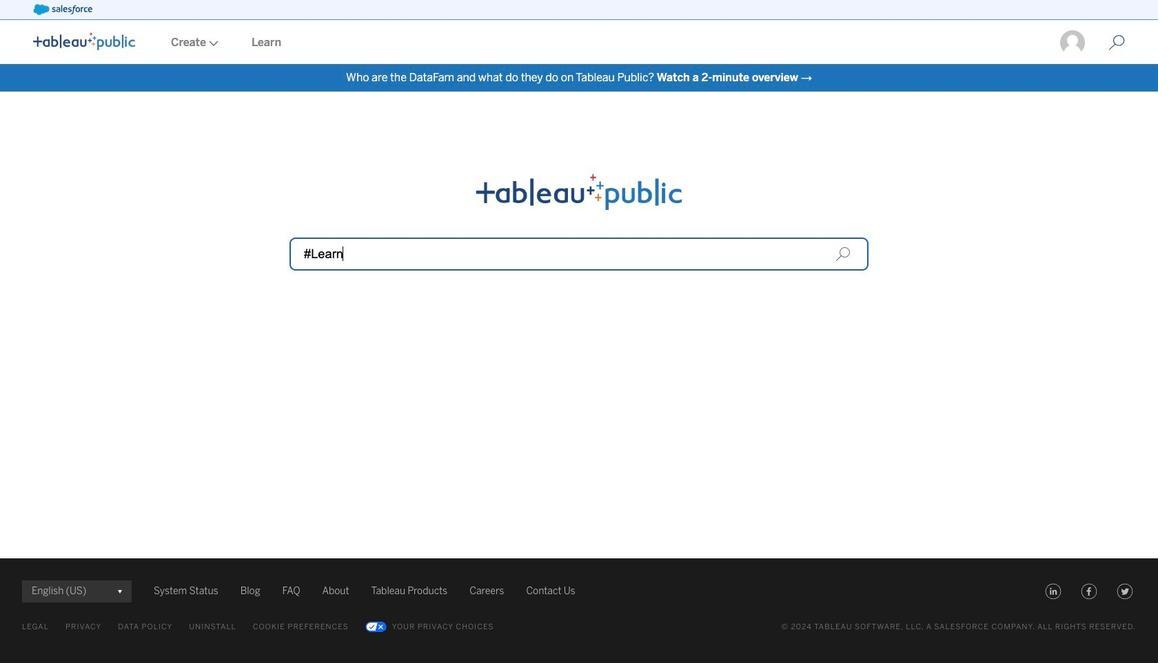 Task type: vqa. For each thing, say whether or not it's contained in the screenshot.
SEARCH INPUT field
yes



Task type: locate. For each thing, give the bounding box(es) containing it.
create image
[[206, 41, 219, 46]]

go to search image
[[1092, 34, 1142, 51]]

selected language element
[[32, 581, 122, 603]]

salesforce logo image
[[33, 4, 92, 15]]



Task type: describe. For each thing, give the bounding box(es) containing it.
Search input field
[[290, 238, 869, 271]]

christina.overa image
[[1059, 29, 1087, 57]]

search image
[[836, 247, 851, 262]]

logo image
[[33, 32, 135, 50]]



